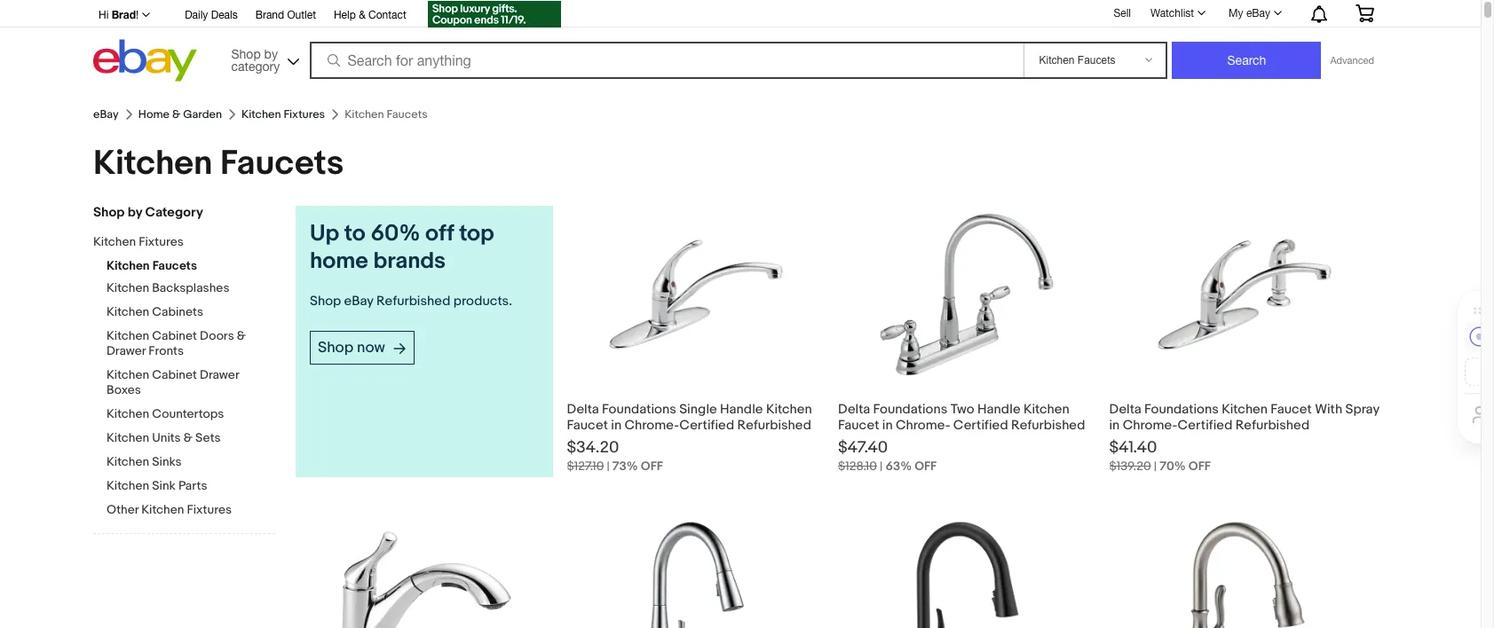 Task type: vqa. For each thing, say whether or not it's contained in the screenshot.
1st Holiday & Seasonal Décor from the bottom of the page
no



Task type: describe. For each thing, give the bounding box(es) containing it.
hi
[[99, 9, 109, 21]]

shop now link
[[310, 331, 415, 365]]

units
[[152, 431, 181, 446]]

refurbished for $47.40
[[1012, 417, 1086, 434]]

$127.10
[[567, 459, 604, 474]]

$139.20 text field
[[1110, 459, 1152, 474]]

in for $34.20
[[611, 417, 622, 434]]

delta for $41.40
[[1110, 401, 1142, 418]]

delta for $47.40
[[838, 401, 871, 418]]

& right home
[[172, 107, 181, 122]]

delta foundations kitchen faucet with spray in chrome-certified refurbished image
[[1157, 206, 1334, 384]]

chrome- for $34.20
[[625, 417, 680, 434]]

delta foundations single handle kitchen faucet in chrome-certified refurbished $34.20 $127.10 | 73% off
[[567, 401, 812, 474]]

single
[[680, 401, 717, 418]]

off for $34.20
[[641, 459, 663, 474]]

$34.20
[[567, 439, 619, 458]]

certified for $47.40
[[954, 417, 1009, 434]]

kitchen units & sets link
[[107, 431, 275, 448]]

daily
[[185, 9, 208, 21]]

my ebay link
[[1219, 3, 1290, 24]]

refurbished down the brands
[[377, 293, 451, 310]]

$47.40
[[838, 439, 888, 458]]

0 vertical spatial kitchen fixtures link
[[242, 107, 325, 122]]

account navigation
[[89, 0, 1388, 30]]

chrome- for $47.40
[[896, 417, 951, 434]]

kitchen cabinet doors & drawer fronts link
[[107, 329, 275, 361]]

handle for $34.20
[[720, 401, 763, 418]]

shop for shop ebay refurbished products.
[[310, 293, 341, 310]]

1 horizontal spatial drawer
[[200, 368, 239, 383]]

& inside account navigation
[[359, 9, 366, 21]]

other
[[107, 503, 139, 518]]

kitchen cabinets link
[[107, 305, 275, 321]]

60%
[[371, 220, 420, 248]]

none submit inside shop by category banner
[[1173, 42, 1322, 79]]

in for $47.40
[[883, 417, 893, 434]]

my ebay
[[1229, 7, 1271, 20]]

your shopping cart image
[[1355, 4, 1376, 22]]

kitchen fixtures kitchen faucets kitchen backsplashes kitchen cabinets kitchen cabinet doors & drawer fronts kitchen cabinet drawer boxes kitchen countertops kitchen units & sets kitchen sinks kitchen sink parts other kitchen fixtures
[[93, 234, 246, 518]]

faucets inside 'kitchen fixtures kitchen faucets kitchen backsplashes kitchen cabinets kitchen cabinet doors & drawer fronts kitchen cabinet drawer boxes kitchen countertops kitchen units & sets kitchen sinks kitchen sink parts other kitchen fixtures'
[[152, 258, 197, 274]]

kitchen inside "delta foundations kitchen faucet with spray in chrome-certified refurbished $41.40 $139.20 | 70% off"
[[1222, 401, 1268, 418]]

doors
[[200, 329, 234, 344]]

garden
[[183, 107, 222, 122]]

in for $41.40
[[1110, 417, 1120, 434]]

kitchen backsplashes link
[[107, 281, 275, 298]]

| for $47.40
[[880, 459, 883, 474]]

& right doors
[[237, 329, 246, 344]]

delta leland pull-down kitchen faucet in stainless-certified refurbished image
[[1157, 520, 1334, 629]]

shop for shop now
[[318, 339, 354, 357]]

shop for shop by category
[[231, 47, 261, 61]]

shop by category button
[[223, 40, 303, 78]]

brad
[[112, 8, 136, 21]]

help & contact link
[[334, 6, 407, 26]]

1 vertical spatial ebay
[[93, 107, 119, 122]]

delta grant pull-out kitchen faucet in chrome-certified refurbished image
[[336, 520, 513, 629]]

two
[[951, 401, 975, 418]]

shop now
[[318, 339, 385, 357]]

shop ebay refurbished products.
[[310, 293, 512, 310]]

!
[[136, 9, 139, 21]]

sell
[[1114, 7, 1131, 19]]

faucet for $34.20
[[567, 417, 608, 434]]

products.
[[454, 293, 512, 310]]

delta anderson single handle pulldown kitchen faucet black-certified refurbished image
[[878, 520, 1056, 629]]

help & contact
[[334, 9, 407, 21]]

home
[[138, 107, 170, 122]]

certified for $41.40
[[1178, 417, 1233, 434]]

watchlist link
[[1141, 3, 1214, 24]]

sell link
[[1106, 7, 1139, 19]]

parts
[[178, 479, 207, 494]]

shop for shop by category
[[93, 204, 125, 221]]

home & garden link
[[138, 107, 222, 122]]

delta foundations two handle kitchen faucet in chrome- certified refurbished image
[[878, 206, 1056, 384]]

fronts
[[149, 344, 184, 359]]

up
[[310, 220, 339, 248]]

boxes
[[107, 383, 141, 398]]

other kitchen fixtures link
[[107, 503, 275, 520]]

hi brad !
[[99, 8, 139, 21]]

kitchen countertops link
[[107, 407, 275, 424]]

deals
[[211, 9, 238, 21]]

2 vertical spatial fixtures
[[187, 503, 232, 518]]

0 vertical spatial drawer
[[107, 344, 146, 359]]

off for $41.40
[[1189, 459, 1211, 474]]

sink
[[152, 479, 176, 494]]

help
[[334, 9, 356, 21]]

up to 60% off top home brands
[[310, 220, 494, 275]]

countertops
[[152, 407, 224, 422]]

up to 60% off top home brands shop ebay refurbished products. element
[[289, 185, 1388, 629]]

off for $47.40
[[915, 459, 937, 474]]



Task type: locate. For each thing, give the bounding box(es) containing it.
2 chrome- from the left
[[896, 417, 951, 434]]

3 off from the left
[[1189, 459, 1211, 474]]

0 horizontal spatial handle
[[720, 401, 763, 418]]

1 horizontal spatial foundations
[[874, 401, 948, 418]]

delta inside "delta foundations kitchen faucet with spray in chrome-certified refurbished $41.40 $139.20 | 70% off"
[[1110, 401, 1142, 418]]

outlet
[[287, 9, 316, 21]]

| inside delta foundations single handle kitchen faucet in chrome-certified refurbished $34.20 $127.10 | 73% off
[[607, 459, 610, 474]]

0 horizontal spatial drawer
[[107, 344, 146, 359]]

watchlist
[[1151, 7, 1195, 20]]

brand outlet
[[255, 9, 316, 21]]

spray
[[1346, 401, 1380, 418]]

0 horizontal spatial |
[[607, 459, 610, 474]]

foundations inside delta foundations single handle kitchen faucet in chrome-certified refurbished $34.20 $127.10 | 73% off
[[602, 401, 677, 418]]

delta inside delta foundations single handle kitchen faucet in chrome-certified refurbished $34.20 $127.10 | 73% off
[[567, 401, 599, 418]]

fixtures down "parts"
[[187, 503, 232, 518]]

$139.20
[[1110, 459, 1152, 474]]

1 horizontal spatial faucets
[[220, 143, 344, 185]]

handle right two
[[978, 401, 1021, 418]]

| for $34.20
[[607, 459, 610, 474]]

1 in from the left
[[611, 417, 622, 434]]

daily deals link
[[185, 6, 238, 26]]

kitchen
[[242, 107, 281, 122], [93, 143, 213, 185], [93, 234, 136, 250], [107, 258, 150, 274], [107, 281, 149, 296], [107, 305, 149, 320], [107, 329, 149, 344], [107, 368, 149, 383], [766, 401, 812, 418], [1024, 401, 1070, 418], [1222, 401, 1268, 418], [107, 407, 149, 422], [107, 431, 149, 446], [107, 455, 149, 470], [107, 479, 149, 494], [141, 503, 184, 518]]

ebay down home at left
[[344, 293, 374, 310]]

cabinet down cabinets
[[152, 329, 197, 344]]

$128.10
[[838, 459, 877, 474]]

sets
[[195, 431, 221, 446]]

handle right single
[[720, 401, 763, 418]]

0 horizontal spatial faucets
[[152, 258, 197, 274]]

certified inside "delta foundations kitchen faucet with spray in chrome-certified refurbished $41.40 $139.20 | 70% off"
[[1178, 417, 1233, 434]]

in inside the delta foundations two handle kitchen faucet in chrome- certified refurbished $47.40 $128.10 | 63% off
[[883, 417, 893, 434]]

1 horizontal spatial by
[[264, 47, 278, 61]]

drawer
[[107, 344, 146, 359], [200, 368, 239, 383]]

1 horizontal spatial fixtures
[[187, 503, 232, 518]]

ebay for my ebay
[[1247, 7, 1271, 20]]

| left 70%
[[1154, 459, 1157, 474]]

& right the help at top left
[[359, 9, 366, 21]]

cabinets
[[152, 305, 203, 320]]

2 foundations from the left
[[874, 401, 948, 418]]

0 horizontal spatial off
[[641, 459, 663, 474]]

3 certified from the left
[[1178, 417, 1233, 434]]

ebay inside account navigation
[[1247, 7, 1271, 20]]

1 certified from the left
[[680, 417, 735, 434]]

contact
[[369, 9, 407, 21]]

0 horizontal spatial ebay
[[93, 107, 119, 122]]

None submit
[[1173, 42, 1322, 79]]

1 horizontal spatial in
[[883, 417, 893, 434]]

get the coupon image
[[428, 1, 561, 28]]

2 horizontal spatial |
[[1154, 459, 1157, 474]]

1 horizontal spatial certified
[[954, 417, 1009, 434]]

faucet left with at the right bottom
[[1271, 401, 1312, 418]]

delta
[[567, 401, 599, 418], [838, 401, 871, 418], [1110, 401, 1142, 418]]

ebay link
[[93, 107, 119, 122]]

3 foundations from the left
[[1145, 401, 1219, 418]]

2 off from the left
[[915, 459, 937, 474]]

kitchen inside delta foundations single handle kitchen faucet in chrome-certified refurbished $34.20 $127.10 | 73% off
[[766, 401, 812, 418]]

by left category
[[128, 204, 142, 221]]

certified inside the delta foundations two handle kitchen faucet in chrome- certified refurbished $47.40 $128.10 | 63% off
[[954, 417, 1009, 434]]

delta inside the delta foundations two handle kitchen faucet in chrome- certified refurbished $47.40 $128.10 | 63% off
[[838, 401, 871, 418]]

shop left category
[[93, 204, 125, 221]]

foundations left two
[[874, 401, 948, 418]]

faucets down the kitchen fixtures
[[220, 143, 344, 185]]

1 | from the left
[[607, 459, 610, 474]]

certified for $34.20
[[680, 417, 735, 434]]

0 horizontal spatial by
[[128, 204, 142, 221]]

faucet up $34.20
[[567, 417, 608, 434]]

refurbished for $34.20
[[738, 417, 812, 434]]

now
[[357, 339, 385, 357]]

2 horizontal spatial faucet
[[1271, 401, 1312, 418]]

1 horizontal spatial off
[[915, 459, 937, 474]]

faucet inside delta foundations single handle kitchen faucet in chrome-certified refurbished $34.20 $127.10 | 73% off
[[567, 417, 608, 434]]

kitchen fixtures link down category at the top left of the page
[[242, 107, 325, 122]]

& left sets
[[184, 431, 193, 446]]

faucet inside the delta foundations two handle kitchen faucet in chrome- certified refurbished $47.40 $128.10 | 63% off
[[838, 417, 880, 434]]

chrome- for $41.40
[[1123, 417, 1178, 434]]

| inside the delta foundations two handle kitchen faucet in chrome- certified refurbished $47.40 $128.10 | 63% off
[[880, 459, 883, 474]]

$128.10 text field
[[838, 459, 877, 474]]

by for category
[[128, 204, 142, 221]]

2 | from the left
[[880, 459, 883, 474]]

2 delta from the left
[[838, 401, 871, 418]]

delta foundations kitchen faucet with spray in chrome-certified refurbished $41.40 $139.20 | 70% off
[[1110, 401, 1380, 474]]

off right 63%
[[915, 459, 937, 474]]

1 foundations from the left
[[602, 401, 677, 418]]

refurbished inside the delta foundations two handle kitchen faucet in chrome- certified refurbished $47.40 $128.10 | 63% off
[[1012, 417, 1086, 434]]

by for category
[[264, 47, 278, 61]]

home & garden
[[138, 107, 222, 122]]

faucet up the $47.40
[[838, 417, 880, 434]]

ebay left home
[[93, 107, 119, 122]]

1 horizontal spatial chrome-
[[896, 417, 951, 434]]

2 certified from the left
[[954, 417, 1009, 434]]

faucet
[[1271, 401, 1312, 418], [567, 417, 608, 434], [838, 417, 880, 434]]

refurbished for $41.40
[[1236, 417, 1310, 434]]

certified
[[680, 417, 735, 434], [954, 417, 1009, 434], [1178, 417, 1233, 434]]

fixtures for kitchen fixtures
[[284, 107, 325, 122]]

by inside shop by category
[[264, 47, 278, 61]]

brand outlet link
[[255, 6, 316, 26]]

shop inside shop now link
[[318, 339, 354, 357]]

1 vertical spatial cabinet
[[152, 368, 197, 383]]

by down the brand
[[264, 47, 278, 61]]

0 horizontal spatial in
[[611, 417, 622, 434]]

1 vertical spatial kitchen fixtures link
[[93, 234, 262, 251]]

refurbished right single
[[738, 417, 812, 434]]

1 horizontal spatial delta
[[838, 401, 871, 418]]

brand
[[255, 9, 284, 21]]

by
[[264, 47, 278, 61], [128, 204, 142, 221]]

foundations inside the delta foundations two handle kitchen faucet in chrome- certified refurbished $47.40 $128.10 | 63% off
[[874, 401, 948, 418]]

brands
[[373, 248, 446, 275]]

kitchen fixtures link down category
[[93, 234, 262, 251]]

73%
[[613, 459, 638, 474]]

| for $41.40
[[1154, 459, 1157, 474]]

foundations for $34.20
[[602, 401, 677, 418]]

$41.40
[[1110, 439, 1158, 458]]

shop
[[231, 47, 261, 61], [93, 204, 125, 221], [310, 293, 341, 310], [318, 339, 354, 357]]

off inside delta foundations single handle kitchen faucet in chrome-certified refurbished $34.20 $127.10 | 73% off
[[641, 459, 663, 474]]

2 in from the left
[[883, 417, 893, 434]]

drawer up boxes
[[107, 344, 146, 359]]

sinks
[[152, 455, 182, 470]]

top
[[459, 220, 494, 248]]

in up the $47.40
[[883, 417, 893, 434]]

2 horizontal spatial chrome-
[[1123, 417, 1178, 434]]

chrome- left two
[[896, 417, 951, 434]]

0 vertical spatial fixtures
[[284, 107, 325, 122]]

refurbished left with at the right bottom
[[1236, 417, 1310, 434]]

1 horizontal spatial |
[[880, 459, 883, 474]]

2 horizontal spatial fixtures
[[284, 107, 325, 122]]

3 | from the left
[[1154, 459, 1157, 474]]

kitchen fixtures
[[242, 107, 325, 122]]

fixtures
[[284, 107, 325, 122], [139, 234, 184, 250], [187, 503, 232, 518]]

shop by category
[[231, 47, 280, 73]]

refurbished right two
[[1012, 417, 1086, 434]]

delta essa pull-down kitchen faucet in arctic stainless-certified refurbished image
[[607, 520, 785, 629]]

shop by category banner
[[89, 0, 1388, 86]]

handle for $47.40
[[978, 401, 1021, 418]]

certified inside delta foundations single handle kitchen faucet in chrome-certified refurbished $34.20 $127.10 | 73% off
[[680, 417, 735, 434]]

shop down deals
[[231, 47, 261, 61]]

&
[[359, 9, 366, 21], [172, 107, 181, 122], [237, 329, 246, 344], [184, 431, 193, 446]]

handle
[[720, 401, 763, 418], [978, 401, 1021, 418]]

off right 70%
[[1189, 459, 1211, 474]]

2 vertical spatial ebay
[[344, 293, 374, 310]]

1 chrome- from the left
[[625, 417, 680, 434]]

1 horizontal spatial faucet
[[838, 417, 880, 434]]

$127.10 text field
[[567, 459, 604, 474]]

0 horizontal spatial foundations
[[602, 401, 677, 418]]

0 horizontal spatial faucet
[[567, 417, 608, 434]]

handle inside delta foundations single handle kitchen faucet in chrome-certified refurbished $34.20 $127.10 | 73% off
[[720, 401, 763, 418]]

in
[[611, 417, 622, 434], [883, 417, 893, 434], [1110, 417, 1120, 434]]

delta foundations single handle kitchen faucet in chrome-certified refurbished image
[[607, 206, 785, 384]]

kitchen inside the delta foundations two handle kitchen faucet in chrome- certified refurbished $47.40 $128.10 | 63% off
[[1024, 401, 1070, 418]]

1 off from the left
[[641, 459, 663, 474]]

| left 63%
[[880, 459, 883, 474]]

fixtures down category
[[139, 234, 184, 250]]

drawer down doors
[[200, 368, 239, 383]]

off
[[425, 220, 454, 248]]

kitchen cabinet drawer boxes link
[[107, 368, 275, 400]]

kitchen sink parts link
[[107, 479, 275, 496]]

2 horizontal spatial in
[[1110, 417, 1120, 434]]

0 vertical spatial by
[[264, 47, 278, 61]]

0 horizontal spatial certified
[[680, 417, 735, 434]]

foundations
[[602, 401, 677, 418], [874, 401, 948, 418], [1145, 401, 1219, 418]]

off right the 73%
[[641, 459, 663, 474]]

delta up the $47.40
[[838, 401, 871, 418]]

| left the 73%
[[607, 459, 610, 474]]

2 handle from the left
[[978, 401, 1021, 418]]

kitchen fixtures link
[[242, 107, 325, 122], [93, 234, 262, 251]]

delta up $41.40
[[1110, 401, 1142, 418]]

delta foundations two handle kitchen faucet in chrome- certified refurbished $47.40 $128.10 | 63% off
[[838, 401, 1086, 474]]

ebay for shop ebay refurbished products.
[[344, 293, 374, 310]]

in inside delta foundations single handle kitchen faucet in chrome-certified refurbished $34.20 $127.10 | 73% off
[[611, 417, 622, 434]]

delta for $34.20
[[567, 401, 599, 418]]

1 vertical spatial by
[[128, 204, 142, 221]]

with
[[1315, 401, 1343, 418]]

faucets up backsplashes
[[152, 258, 197, 274]]

chrome- up the 73%
[[625, 417, 680, 434]]

chrome-
[[625, 417, 680, 434], [896, 417, 951, 434], [1123, 417, 1178, 434]]

3 chrome- from the left
[[1123, 417, 1178, 434]]

chrome- up $41.40
[[1123, 417, 1178, 434]]

fixtures down shop by category dropdown button
[[284, 107, 325, 122]]

ebay right my
[[1247, 7, 1271, 20]]

1 handle from the left
[[720, 401, 763, 418]]

1 cabinet from the top
[[152, 329, 197, 344]]

2 horizontal spatial foundations
[[1145, 401, 1219, 418]]

in up $41.40
[[1110, 417, 1120, 434]]

3 in from the left
[[1110, 417, 1120, 434]]

2 horizontal spatial delta
[[1110, 401, 1142, 418]]

kitchen faucets
[[93, 143, 344, 185]]

in inside "delta foundations kitchen faucet with spray in chrome-certified refurbished $41.40 $139.20 | 70% off"
[[1110, 417, 1120, 434]]

1 vertical spatial drawer
[[200, 368, 239, 383]]

1 vertical spatial fixtures
[[139, 234, 184, 250]]

63%
[[886, 459, 912, 474]]

off inside "delta foundations kitchen faucet with spray in chrome-certified refurbished $41.40 $139.20 | 70% off"
[[1189, 459, 1211, 474]]

refurbished inside "delta foundations kitchen faucet with spray in chrome-certified refurbished $41.40 $139.20 | 70% off"
[[1236, 417, 1310, 434]]

foundations for $47.40
[[874, 401, 948, 418]]

advanced link
[[1322, 43, 1384, 78]]

my
[[1229, 7, 1244, 20]]

daily deals
[[185, 9, 238, 21]]

refurbished
[[377, 293, 451, 310], [738, 417, 812, 434], [1012, 417, 1086, 434], [1236, 417, 1310, 434]]

Search for anything text field
[[312, 44, 1021, 77]]

0 horizontal spatial fixtures
[[139, 234, 184, 250]]

handle inside the delta foundations two handle kitchen faucet in chrome- certified refurbished $47.40 $128.10 | 63% off
[[978, 401, 1021, 418]]

shop by category
[[93, 204, 203, 221]]

chrome- inside "delta foundations kitchen faucet with spray in chrome-certified refurbished $41.40 $139.20 | 70% off"
[[1123, 417, 1178, 434]]

1 vertical spatial faucets
[[152, 258, 197, 274]]

2 cabinet from the top
[[152, 368, 197, 383]]

cabinet down fronts
[[152, 368, 197, 383]]

category
[[145, 204, 203, 221]]

shop down home at left
[[310, 293, 341, 310]]

shop inside shop by category
[[231, 47, 261, 61]]

chrome- inside delta foundations single handle kitchen faucet in chrome-certified refurbished $34.20 $127.10 | 73% off
[[625, 417, 680, 434]]

0 vertical spatial ebay
[[1247, 7, 1271, 20]]

| inside "delta foundations kitchen faucet with spray in chrome-certified refurbished $41.40 $139.20 | 70% off"
[[1154, 459, 1157, 474]]

off inside the delta foundations two handle kitchen faucet in chrome- certified refurbished $47.40 $128.10 | 63% off
[[915, 459, 937, 474]]

2 horizontal spatial ebay
[[1247, 7, 1271, 20]]

0 horizontal spatial delta
[[567, 401, 599, 418]]

0 vertical spatial cabinet
[[152, 329, 197, 344]]

category
[[231, 59, 280, 73]]

0 vertical spatial faucets
[[220, 143, 344, 185]]

advanced
[[1331, 55, 1375, 66]]

chrome- inside the delta foundations two handle kitchen faucet in chrome- certified refurbished $47.40 $128.10 | 63% off
[[896, 417, 951, 434]]

home
[[310, 248, 368, 275]]

foundations for $41.40
[[1145, 401, 1219, 418]]

3 delta from the left
[[1110, 401, 1142, 418]]

foundations up the 73%
[[602, 401, 677, 418]]

in up $34.20
[[611, 417, 622, 434]]

1 horizontal spatial handle
[[978, 401, 1021, 418]]

2 horizontal spatial off
[[1189, 459, 1211, 474]]

faucet inside "delta foundations kitchen faucet with spray in chrome-certified refurbished $41.40 $139.20 | 70% off"
[[1271, 401, 1312, 418]]

1 delta from the left
[[567, 401, 599, 418]]

|
[[607, 459, 610, 474], [880, 459, 883, 474], [1154, 459, 1157, 474]]

cabinet
[[152, 329, 197, 344], [152, 368, 197, 383]]

kitchen sinks link
[[107, 455, 275, 472]]

shop left now
[[318, 339, 354, 357]]

delta up $34.20
[[567, 401, 599, 418]]

1 horizontal spatial ebay
[[344, 293, 374, 310]]

foundations inside "delta foundations kitchen faucet with spray in chrome-certified refurbished $41.40 $139.20 | 70% off"
[[1145, 401, 1219, 418]]

70%
[[1160, 459, 1186, 474]]

faucet for $47.40
[[838, 417, 880, 434]]

0 horizontal spatial chrome-
[[625, 417, 680, 434]]

refurbished inside delta foundations single handle kitchen faucet in chrome-certified refurbished $34.20 $127.10 | 73% off
[[738, 417, 812, 434]]

fixtures for kitchen fixtures kitchen faucets kitchen backsplashes kitchen cabinets kitchen cabinet doors & drawer fronts kitchen cabinet drawer boxes kitchen countertops kitchen units & sets kitchen sinks kitchen sink parts other kitchen fixtures
[[139, 234, 184, 250]]

2 horizontal spatial certified
[[1178, 417, 1233, 434]]

faucets
[[220, 143, 344, 185], [152, 258, 197, 274]]

ebay
[[1247, 7, 1271, 20], [93, 107, 119, 122], [344, 293, 374, 310]]

foundations up 70%
[[1145, 401, 1219, 418]]

to
[[344, 220, 366, 248]]

backsplashes
[[152, 281, 230, 296]]



